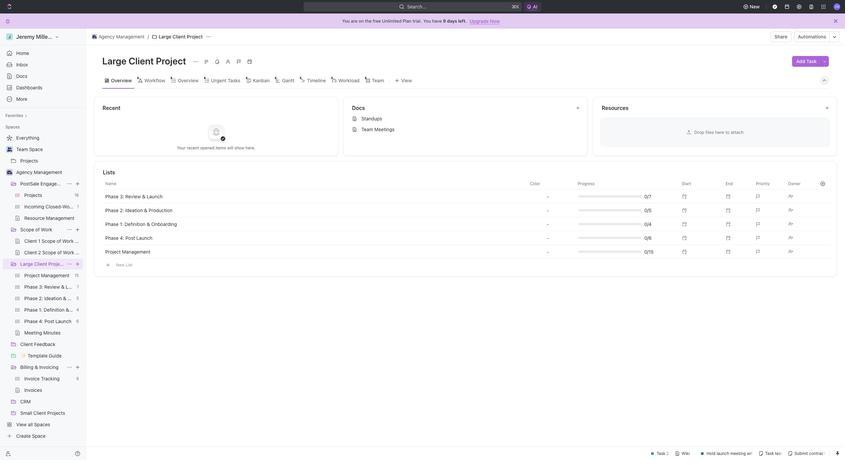 Task type: describe. For each thing, give the bounding box(es) containing it.
priority
[[756, 181, 770, 186]]

definition inside "sidebar" navigation
[[44, 307, 64, 313]]

management for resource management 'link'
[[46, 215, 74, 221]]

phase 2: ideation & production for rightmost the 'phase 2: ideation & production' link
[[105, 207, 172, 213]]

client down 2 on the bottom left of page
[[34, 261, 47, 267]]

1 horizontal spatial definition
[[125, 221, 145, 227]]

1 horizontal spatial phase 2: ideation & production link
[[101, 204, 526, 217]]

show
[[234, 145, 244, 150]]

new for new
[[750, 4, 760, 9]]

scope of work
[[20, 227, 52, 232]]

0/15
[[644, 249, 654, 255]]

3: inside "sidebar" navigation
[[39, 284, 43, 290]]

meetings
[[374, 127, 395, 132]]

meeting
[[24, 330, 42, 336]]

billing
[[20, 364, 33, 370]]

0 vertical spatial review
[[125, 193, 141, 199]]

2 horizontal spatial large
[[159, 34, 171, 39]]

the
[[365, 18, 372, 24]]

new for new list
[[116, 262, 125, 267]]

minutes
[[43, 330, 61, 336]]

client right /
[[173, 34, 186, 39]]

docs up standups
[[352, 105, 365, 111]]

2: inside "sidebar" navigation
[[39, 296, 43, 301]]

left.
[[458, 18, 467, 24]]

overview for 1st overview link from the right
[[178, 77, 199, 83]]

scope of work link
[[20, 224, 64, 235]]

owner button
[[784, 178, 814, 189]]

timeline
[[307, 77, 326, 83]]

share button
[[771, 31, 792, 42]]

you are on the free unlimited plan trial. you have 9 days left. upgrade now
[[342, 18, 500, 24]]

sidebar navigation
[[0, 29, 96, 460]]

0 vertical spatial phase 3: review & launch link
[[101, 190, 526, 203]]

billing & invoicing link
[[20, 362, 64, 373]]

0 vertical spatial projects link
[[20, 156, 82, 166]]

client 1 scope of work docs link
[[24, 236, 86, 247]]

team meetings link
[[349, 124, 585, 135]]

recent
[[103, 105, 120, 111]]

work for 1
[[62, 238, 74, 244]]

2 you from the left
[[423, 18, 431, 24]]

jeremy
[[16, 34, 35, 40]]

6 for invoice tracking
[[76, 376, 79, 381]]

project management for right project management link
[[105, 249, 150, 255]]

1 horizontal spatial phase 3: review & launch
[[105, 193, 163, 199]]

/
[[148, 34, 149, 39]]

1 horizontal spatial ideation
[[125, 207, 143, 213]]

automations
[[798, 34, 826, 39]]

1 vertical spatial large client project
[[102, 55, 188, 66]]

0/5
[[644, 207, 652, 213]]

dropdown menu image for 0/6
[[547, 235, 549, 241]]

1 vertical spatial phase 3: review & launch link
[[24, 282, 82, 293]]

upgrade now link
[[470, 18, 500, 24]]

0 vertical spatial phase 1: definition & onboarding link
[[101, 218, 526, 231]]

1 vertical spatial phase 4: post launch link
[[24, 316, 74, 327]]

miller's
[[36, 34, 54, 40]]

workload link
[[337, 76, 360, 85]]

workspace
[[56, 34, 84, 40]]

dropdown menu image
[[547, 249, 549, 255]]

new list
[[116, 262, 133, 267]]

scope for 2
[[42, 250, 56, 255]]

dropdown menu image for 0/7
[[547, 194, 549, 199]]

dashboards
[[16, 85, 42, 90]]

1 vertical spatial projects link
[[24, 190, 72, 201]]

postsale engagements link
[[20, 178, 70, 189]]

1 horizontal spatial 1
[[77, 204, 79, 209]]

trial.
[[413, 18, 422, 24]]

invoice
[[24, 376, 40, 382]]

docs down inbox
[[16, 73, 27, 79]]

business time image inside "sidebar" navigation
[[7, 170, 12, 174]]

9
[[443, 18, 446, 24]]

✨ template guide
[[20, 353, 62, 359]]

0 horizontal spatial agency management link
[[16, 167, 82, 178]]

add
[[796, 58, 805, 64]]

color button
[[526, 178, 570, 189]]

⌘k
[[512, 4, 519, 9]]

new button
[[740, 1, 764, 12]]

0 vertical spatial scope
[[20, 227, 34, 232]]

client feedback
[[20, 341, 55, 347]]

automations button
[[795, 32, 830, 42]]

create space
[[16, 433, 46, 439]]

invoices link
[[24, 385, 82, 396]]

name
[[105, 181, 116, 186]]

0 vertical spatial work
[[41, 227, 52, 232]]

client up ✨
[[20, 341, 33, 347]]

standups
[[361, 116, 382, 121]]

post inside "sidebar" navigation
[[44, 318, 54, 324]]

upgrade
[[470, 18, 489, 24]]

6 for phase 4: post launch
[[76, 319, 79, 324]]

0 vertical spatial phase 1: definition & onboarding
[[105, 221, 177, 227]]

progress button
[[574, 178, 674, 189]]

1 vertical spatial phase 1: definition & onboarding link
[[24, 305, 96, 315]]

review inside "sidebar" navigation
[[44, 284, 60, 290]]

client 2 scope of work docs
[[24, 250, 87, 255]]

workflow
[[144, 77, 165, 83]]

0 horizontal spatial phase 2: ideation & production link
[[24, 293, 91, 304]]

client 1 scope of work docs
[[24, 238, 86, 244]]

everything
[[16, 135, 39, 141]]

1 horizontal spatial agency
[[99, 34, 115, 39]]

ideation inside "sidebar" navigation
[[44, 296, 62, 301]]

resources
[[602, 105, 629, 111]]

production inside "sidebar" navigation
[[68, 296, 91, 301]]

scope for 1
[[42, 238, 55, 244]]

share
[[775, 34, 788, 39]]

resource management
[[24, 215, 74, 221]]

task
[[807, 58, 817, 64]]

add task
[[796, 58, 817, 64]]

overview for second overview link from the right
[[111, 77, 132, 83]]

drop
[[694, 129, 704, 135]]

favorites button
[[3, 112, 30, 120]]

home link
[[3, 48, 83, 59]]

end button
[[722, 178, 752, 189]]

client feedback link
[[20, 339, 82, 350]]

0 vertical spatial phase 4: post launch
[[105, 235, 152, 241]]

postsale
[[20, 181, 39, 187]]

meeting minutes
[[24, 330, 61, 336]]

1 vertical spatial 1
[[38, 238, 40, 244]]

4
[[76, 307, 79, 312]]

guide
[[49, 353, 62, 359]]

agency inside "sidebar" navigation
[[16, 169, 32, 175]]

resource
[[24, 215, 45, 221]]

1 vertical spatial projects
[[24, 192, 42, 198]]

docs up the client 2 scope of work docs
[[75, 238, 86, 244]]

management for right project management link
[[122, 249, 150, 255]]

everything link
[[3, 133, 82, 143]]

your
[[177, 145, 186, 150]]

ai
[[533, 4, 538, 9]]

agency management inside "sidebar" navigation
[[16, 169, 62, 175]]

0 vertical spatial 4:
[[120, 235, 124, 241]]

are
[[351, 18, 357, 24]]

progress
[[578, 181, 595, 186]]

5
[[76, 296, 79, 301]]

team for team space
[[16, 146, 28, 152]]

dropdown menu image for 0/4
[[547, 221, 549, 227]]

1 horizontal spatial agency management
[[99, 34, 145, 39]]

incoming closed-won deals link
[[24, 201, 86, 212]]

engagements
[[41, 181, 70, 187]]

management for left agency management link
[[34, 169, 62, 175]]

have
[[432, 18, 442, 24]]

crm link
[[20, 396, 82, 407]]

opened
[[200, 145, 214, 150]]

resources button
[[601, 104, 820, 112]]

0 vertical spatial of
[[35, 227, 40, 232]]

team for team meetings
[[361, 127, 373, 132]]

0 vertical spatial projects
[[20, 158, 38, 164]]

priority button
[[752, 178, 784, 189]]

owner
[[788, 181, 801, 186]]

1 horizontal spatial spaces
[[34, 422, 50, 427]]

view all spaces
[[16, 422, 50, 427]]

client down 'scope of work'
[[24, 238, 37, 244]]

client up workflow 'link'
[[129, 55, 154, 66]]

0 horizontal spatial project management link
[[24, 270, 72, 281]]

client left 2 on the bottom left of page
[[24, 250, 37, 255]]

0 vertical spatial large client project link
[[150, 33, 204, 41]]

color
[[530, 181, 540, 186]]

1 horizontal spatial large
[[102, 55, 127, 66]]

1 horizontal spatial 2:
[[120, 207, 124, 213]]



Task type: locate. For each thing, give the bounding box(es) containing it.
1 vertical spatial ideation
[[44, 296, 62, 301]]

small client projects link
[[20, 408, 82, 419]]

0 horizontal spatial production
[[68, 296, 91, 301]]

post up minutes
[[44, 318, 54, 324]]

spaces
[[5, 124, 20, 130], [34, 422, 50, 427]]

j
[[8, 34, 11, 39]]

6 down 4
[[76, 319, 79, 324]]

you left are
[[342, 18, 350, 24]]

0 horizontal spatial new
[[116, 262, 125, 267]]

docs up 15
[[76, 250, 87, 255]]

attach
[[731, 129, 744, 135]]

tree inside "sidebar" navigation
[[3, 133, 96, 442]]

search...
[[407, 4, 426, 9]]

client inside "link"
[[33, 410, 46, 416]]

team down standups
[[361, 127, 373, 132]]

1 vertical spatial spaces
[[34, 422, 50, 427]]

0 vertical spatial phase 2: ideation & production link
[[101, 204, 526, 217]]

team link
[[371, 76, 384, 85]]

spaces down small client projects
[[34, 422, 50, 427]]

0 vertical spatial spaces
[[5, 124, 20, 130]]

scope right 2 on the bottom left of page
[[42, 250, 56, 255]]

project
[[187, 34, 203, 39], [156, 55, 186, 66], [105, 249, 121, 255], [48, 261, 64, 267], [24, 273, 40, 278]]

1 horizontal spatial 4:
[[120, 235, 124, 241]]

0 horizontal spatial review
[[44, 284, 60, 290]]

phase 3: review & launch down name
[[105, 193, 163, 199]]

6 up invoices "link"
[[76, 376, 79, 381]]

agency management left /
[[99, 34, 145, 39]]

team inside "team" link
[[372, 77, 384, 83]]

phase 1: definition & onboarding
[[105, 221, 177, 227], [24, 307, 96, 313]]

1 right won
[[77, 204, 79, 209]]

large client project right /
[[159, 34, 203, 39]]

production
[[149, 207, 172, 213], [68, 296, 91, 301]]

post up list
[[125, 235, 135, 241]]

1 horizontal spatial project management link
[[101, 245, 526, 258]]

0 vertical spatial space
[[29, 146, 43, 152]]

0 horizontal spatial project management
[[24, 273, 69, 278]]

1 horizontal spatial view
[[401, 77, 412, 83]]

small client projects
[[20, 410, 65, 416]]

phase 2: ideation & production link up 4
[[24, 293, 91, 304]]

0 vertical spatial project management
[[105, 249, 150, 255]]

lists button
[[103, 168, 829, 176]]

4 dropdown menu image from the top
[[547, 235, 549, 241]]

invoicing
[[39, 364, 59, 370]]

1 vertical spatial agency management
[[16, 169, 62, 175]]

large client project link right /
[[150, 33, 204, 41]]

ideation
[[125, 207, 143, 213], [44, 296, 62, 301]]

won
[[63, 204, 72, 210]]

business time image right "workspace"
[[92, 35, 97, 38]]

0 vertical spatial post
[[125, 235, 135, 241]]

view left "all" in the left bottom of the page
[[16, 422, 27, 427]]

team meetings
[[361, 127, 395, 132]]

1 horizontal spatial 1:
[[120, 221, 123, 227]]

business time image down user group icon
[[7, 170, 12, 174]]

space inside "link"
[[29, 146, 43, 152]]

feedback
[[34, 341, 55, 347]]

0 horizontal spatial you
[[342, 18, 350, 24]]

urgent
[[211, 77, 227, 83]]

agency management link up postsale engagements
[[16, 167, 82, 178]]

work down resource management
[[41, 227, 52, 232]]

business time image inside agency management link
[[92, 35, 97, 38]]

dashboards link
[[3, 82, 83, 93]]

0 vertical spatial 6
[[76, 319, 79, 324]]

management up postsale engagements
[[34, 169, 62, 175]]

team left view dropdown button in the left top of the page
[[372, 77, 384, 83]]

1 up 2 on the bottom left of page
[[38, 238, 40, 244]]

✨ template guide link
[[20, 351, 82, 361]]

jeremy miller's workspace, , element
[[6, 33, 13, 40]]

project management inside "sidebar" navigation
[[24, 273, 69, 278]]

project management up list
[[105, 249, 150, 255]]

0 vertical spatial production
[[149, 207, 172, 213]]

user group image
[[7, 147, 12, 151]]

2:
[[120, 207, 124, 213], [39, 296, 43, 301]]

project management down 2 on the bottom left of page
[[24, 273, 69, 278]]

start button
[[678, 178, 722, 189]]

1 vertical spatial space
[[32, 433, 46, 439]]

overview left urgent
[[178, 77, 199, 83]]

3:
[[120, 193, 124, 199], [39, 284, 43, 290]]

space down view all spaces link
[[32, 433, 46, 439]]

0 vertical spatial 3:
[[120, 193, 124, 199]]

dropdown menu image
[[547, 194, 549, 199], [547, 208, 549, 213], [547, 221, 549, 227], [547, 235, 549, 241]]

here
[[715, 129, 724, 135]]

agency management link left /
[[90, 33, 146, 41]]

0 vertical spatial project management link
[[101, 245, 526, 258]]

no recent items image
[[203, 118, 230, 145]]

client up view all spaces link
[[33, 410, 46, 416]]

view inside button
[[401, 77, 412, 83]]

of for 1
[[57, 238, 61, 244]]

1 vertical spatial post
[[44, 318, 54, 324]]

tree containing everything
[[3, 133, 96, 442]]

4: inside "sidebar" navigation
[[39, 318, 43, 324]]

3 dropdown menu image from the top
[[547, 221, 549, 227]]

phase 2: ideation & production link down name button
[[101, 204, 526, 217]]

view button
[[392, 76, 414, 85]]

1 horizontal spatial large client project link
[[150, 33, 204, 41]]

0 vertical spatial team
[[372, 77, 384, 83]]

0 vertical spatial phase 4: post launch link
[[101, 231, 526, 245]]

large client project down 2 on the bottom left of page
[[20, 261, 64, 267]]

lists
[[103, 169, 115, 175]]

view for view all spaces
[[16, 422, 27, 427]]

0 vertical spatial view
[[401, 77, 412, 83]]

phase 3: review & launch down 15
[[24, 284, 82, 290]]

0 horizontal spatial phase 3: review & launch link
[[24, 282, 82, 293]]

space for create space
[[32, 433, 46, 439]]

phase 1: definition & onboarding link
[[101, 218, 526, 231], [24, 305, 96, 315]]

workload
[[338, 77, 360, 83]]

1 overview from the left
[[111, 77, 132, 83]]

post
[[125, 235, 135, 241], [44, 318, 54, 324]]

1 horizontal spatial phase 4: post launch
[[105, 235, 152, 241]]

1 vertical spatial large
[[102, 55, 127, 66]]

0 horizontal spatial phase 2: ideation & production
[[24, 296, 91, 301]]

unlimited
[[382, 18, 402, 24]]

1 vertical spatial phase 1: definition & onboarding
[[24, 307, 96, 313]]

1 you from the left
[[342, 18, 350, 24]]

name button
[[101, 178, 526, 189]]

1 horizontal spatial overview
[[178, 77, 199, 83]]

1 horizontal spatial phase 1: definition & onboarding
[[105, 221, 177, 227]]

kanban
[[253, 77, 270, 83]]

recent
[[187, 145, 199, 150]]

0 horizontal spatial phase 1: definition & onboarding link
[[24, 305, 96, 315]]

large client project
[[159, 34, 203, 39], [102, 55, 188, 66], [20, 261, 64, 267]]

0 horizontal spatial 3:
[[39, 284, 43, 290]]

space for team space
[[29, 146, 43, 152]]

4: up meeting minutes at bottom left
[[39, 318, 43, 324]]

2 vertical spatial scope
[[42, 250, 56, 255]]

projects link down postsale engagements link
[[24, 190, 72, 201]]

invoice tracking link
[[24, 373, 74, 384]]

agency management
[[99, 34, 145, 39], [16, 169, 62, 175]]

0 vertical spatial agency
[[99, 34, 115, 39]]

new list button
[[101, 259, 831, 271]]

0 horizontal spatial 4:
[[39, 318, 43, 324]]

projects up incoming
[[24, 192, 42, 198]]

0 horizontal spatial agency management
[[16, 169, 62, 175]]

of down client 1 scope of work docs link
[[57, 250, 62, 255]]

onboarding inside "sidebar" navigation
[[70, 307, 96, 313]]

spaces down favorites
[[5, 124, 20, 130]]

phase 3: review & launch inside tree
[[24, 284, 82, 290]]

0 horizontal spatial agency
[[16, 169, 32, 175]]

0 horizontal spatial onboarding
[[70, 307, 96, 313]]

1 vertical spatial 3:
[[39, 284, 43, 290]]

0 vertical spatial large client project
[[159, 34, 203, 39]]

review
[[125, 193, 141, 199], [44, 284, 60, 290]]

1 horizontal spatial phase 3: review & launch link
[[101, 190, 526, 203]]

work for 2
[[63, 250, 74, 255]]

work up the client 2 scope of work docs
[[62, 238, 74, 244]]

0 horizontal spatial phase 1: definition & onboarding
[[24, 307, 96, 313]]

project management for leftmost project management link
[[24, 273, 69, 278]]

1 horizontal spatial review
[[125, 193, 141, 199]]

1 horizontal spatial agency management link
[[90, 33, 146, 41]]

projects
[[20, 158, 38, 164], [24, 192, 42, 198], [47, 410, 65, 416]]

management down incoming closed-won deals link
[[46, 215, 74, 221]]

2 vertical spatial projects
[[47, 410, 65, 416]]

0 vertical spatial ideation
[[125, 207, 143, 213]]

management up list
[[122, 249, 150, 255]]

management left /
[[116, 34, 145, 39]]

0 horizontal spatial definition
[[44, 307, 64, 313]]

0 vertical spatial 2:
[[120, 207, 124, 213]]

1 vertical spatial 1:
[[39, 307, 42, 313]]

2 dropdown menu image from the top
[[547, 208, 549, 213]]

0 vertical spatial new
[[750, 4, 760, 9]]

1 horizontal spatial new
[[750, 4, 760, 9]]

scope down scope of work link
[[42, 238, 55, 244]]

view inside "sidebar" navigation
[[16, 422, 27, 427]]

dropdown menu image for 0/5
[[547, 208, 549, 213]]

home
[[16, 50, 29, 56]]

1 vertical spatial project management
[[24, 273, 69, 278]]

1: inside "sidebar" navigation
[[39, 307, 42, 313]]

1 vertical spatial onboarding
[[70, 307, 96, 313]]

1 vertical spatial new
[[116, 262, 125, 267]]

phase 3: review & launch link
[[101, 190, 526, 203], [24, 282, 82, 293]]

scope down resource
[[20, 227, 34, 232]]

0 horizontal spatial large client project link
[[20, 259, 64, 270]]

0 horizontal spatial business time image
[[7, 170, 12, 174]]

of up the client 2 scope of work docs
[[57, 238, 61, 244]]

agency management up postsale engagements
[[16, 169, 62, 175]]

end
[[726, 181, 733, 186]]

team for team
[[372, 77, 384, 83]]

phase 2: ideation & production inside "sidebar" navigation
[[24, 296, 91, 301]]

0 horizontal spatial phase 3: review & launch
[[24, 284, 82, 290]]

free
[[373, 18, 381, 24]]

on
[[359, 18, 364, 24]]

1 6 from the top
[[76, 319, 79, 324]]

team
[[372, 77, 384, 83], [361, 127, 373, 132], [16, 146, 28, 152]]

your recent opened items will show here.
[[177, 145, 255, 150]]

overview up recent at the left top
[[111, 77, 132, 83]]

projects down team space
[[20, 158, 38, 164]]

kanban link
[[252, 76, 270, 85]]

phase 4: post launch up minutes
[[24, 318, 71, 324]]

management
[[116, 34, 145, 39], [34, 169, 62, 175], [46, 215, 74, 221], [122, 249, 150, 255], [41, 273, 69, 278]]

management left 15
[[41, 273, 69, 278]]

launch
[[147, 193, 163, 199], [136, 235, 152, 241], [66, 284, 82, 290], [55, 318, 71, 324]]

business time image
[[92, 35, 97, 38], [7, 170, 12, 174]]

favorites
[[5, 113, 23, 118]]

0 vertical spatial agency management
[[99, 34, 145, 39]]

0 horizontal spatial spaces
[[5, 124, 20, 130]]

projects down crm link
[[47, 410, 65, 416]]

&
[[142, 193, 145, 199], [144, 207, 147, 213], [147, 221, 150, 227], [61, 284, 64, 290], [63, 296, 66, 301], [66, 307, 69, 313], [35, 364, 38, 370]]

ai button
[[524, 2, 542, 11]]

create
[[16, 433, 31, 439]]

2 vertical spatial of
[[57, 250, 62, 255]]

phase 3: review & launch link down 15
[[24, 282, 82, 293]]

space down everything link
[[29, 146, 43, 152]]

view for view
[[401, 77, 412, 83]]

1 overview link from the left
[[110, 76, 132, 85]]

will
[[227, 145, 233, 150]]

4: up new list
[[120, 235, 124, 241]]

phase 4: post launch link
[[101, 231, 526, 245], [24, 316, 74, 327]]

phase 2: ideation & production link
[[101, 204, 526, 217], [24, 293, 91, 304]]

you left have
[[423, 18, 431, 24]]

0 vertical spatial large
[[159, 34, 171, 39]]

phase 4: post launch up list
[[105, 235, 152, 241]]

1 horizontal spatial phase 2: ideation & production
[[105, 207, 172, 213]]

large client project link down 2 on the bottom left of page
[[20, 259, 64, 270]]

phase 1: definition & onboarding inside "sidebar" navigation
[[24, 307, 96, 313]]

0 horizontal spatial 1
[[38, 238, 40, 244]]

phase 3: review & launch link down name button
[[101, 190, 526, 203]]

0 vertical spatial agency management link
[[90, 33, 146, 41]]

incoming
[[24, 204, 44, 210]]

1 horizontal spatial phase 4: post launch link
[[101, 231, 526, 245]]

team right user group icon
[[16, 146, 28, 152]]

overview link up recent at the left top
[[110, 76, 132, 85]]

large inside tree
[[20, 261, 33, 267]]

of down resource
[[35, 227, 40, 232]]

16
[[74, 193, 79, 198]]

view button
[[392, 73, 414, 88]]

project management
[[105, 249, 150, 255], [24, 273, 69, 278]]

resource management link
[[24, 213, 82, 224]]

0 horizontal spatial large
[[20, 261, 33, 267]]

projects link down the team space "link"
[[20, 156, 82, 166]]

management for leftmost project management link
[[41, 273, 69, 278]]

view right "team" link
[[401, 77, 412, 83]]

0 vertical spatial definition
[[125, 221, 145, 227]]

phase 2: ideation & production for leftmost the 'phase 2: ideation & production' link
[[24, 296, 91, 301]]

add task button
[[792, 56, 821, 67]]

0 vertical spatial onboarding
[[151, 221, 177, 227]]

2 overview link from the left
[[176, 76, 199, 85]]

tree
[[3, 133, 96, 442]]

1 vertical spatial view
[[16, 422, 27, 427]]

items
[[216, 145, 226, 150]]

2 6 from the top
[[76, 376, 79, 381]]

jeremy miller's workspace
[[16, 34, 84, 40]]

0 horizontal spatial overview link
[[110, 76, 132, 85]]

large client project inside "sidebar" navigation
[[20, 261, 64, 267]]

work down client 1 scope of work docs link
[[63, 250, 74, 255]]

1 horizontal spatial post
[[125, 235, 135, 241]]

1 vertical spatial team
[[361, 127, 373, 132]]

template
[[28, 353, 48, 359]]

gantt link
[[281, 76, 295, 85]]

overview link left urgent
[[176, 76, 199, 85]]

team space
[[16, 146, 43, 152]]

jm
[[835, 4, 839, 9]]

1 vertical spatial production
[[68, 296, 91, 301]]

plan
[[403, 18, 412, 24]]

projects inside "link"
[[47, 410, 65, 416]]

1 vertical spatial work
[[62, 238, 74, 244]]

management inside 'link'
[[46, 215, 74, 221]]

urgent tasks
[[211, 77, 240, 83]]

workflow link
[[143, 76, 165, 85]]

1 vertical spatial phase 2: ideation & production
[[24, 296, 91, 301]]

1 dropdown menu image from the top
[[547, 194, 549, 199]]

of for 2
[[57, 250, 62, 255]]

phase 4: post launch inside "sidebar" navigation
[[24, 318, 71, 324]]

files
[[706, 129, 714, 135]]

here.
[[246, 145, 255, 150]]

0 horizontal spatial overview
[[111, 77, 132, 83]]

of
[[35, 227, 40, 232], [57, 238, 61, 244], [57, 250, 62, 255]]

large client project up workflow 'link'
[[102, 55, 188, 66]]

1 horizontal spatial onboarding
[[151, 221, 177, 227]]

2 overview from the left
[[178, 77, 199, 83]]

team inside "link"
[[16, 146, 28, 152]]

0 horizontal spatial phase 4: post launch
[[24, 318, 71, 324]]



Task type: vqa. For each thing, say whether or not it's contained in the screenshot.


